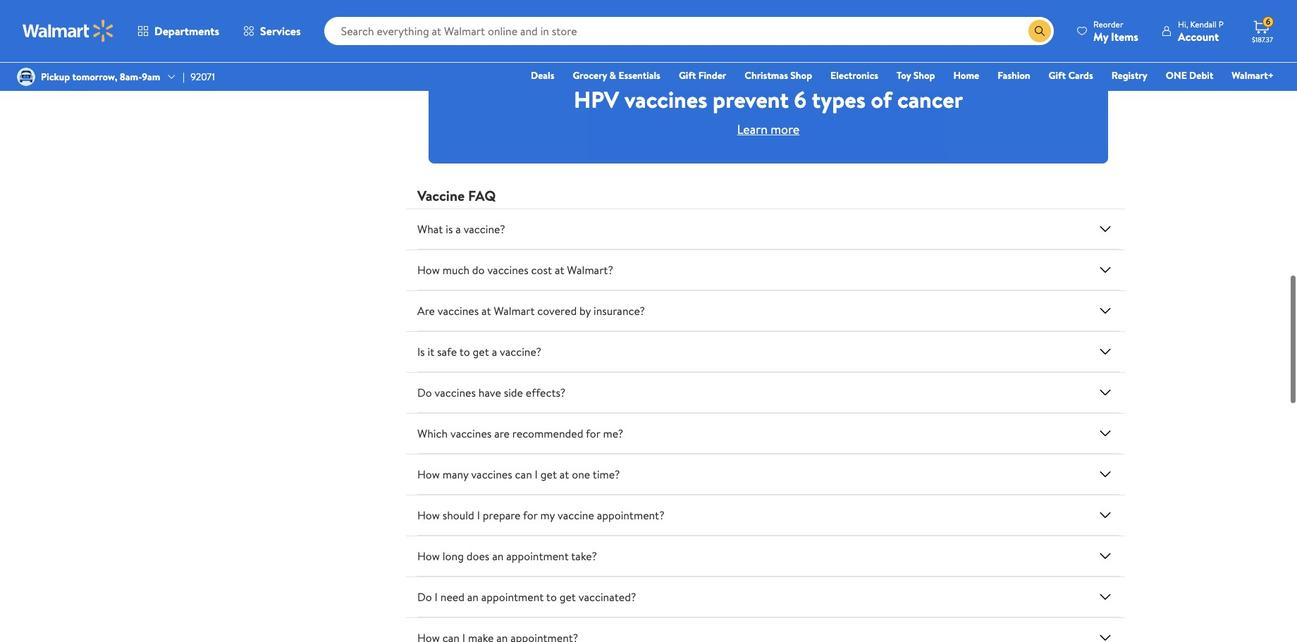 Task type: vqa. For each thing, say whether or not it's contained in the screenshot.
Electronics Link
yes



Task type: locate. For each thing, give the bounding box(es) containing it.
grocery & essentials
[[573, 68, 661, 82]]

a up do vaccines have side effects?
[[492, 344, 497, 360]]

rsv vaccine. for adults sixty plus and pregnant women during weeks thirty two - thirty six. learn more. image
[[683, 0, 760, 41]]

how
[[417, 262, 440, 278], [417, 467, 440, 482], [417, 508, 440, 523], [417, 549, 440, 564]]

learn more link up grocery
[[417, 0, 760, 41]]

1 horizontal spatial 6
[[1266, 16, 1271, 28]]

an
[[492, 549, 504, 564], [467, 590, 479, 605]]

are
[[494, 426, 510, 441]]

shop right the christmas
[[791, 68, 812, 82]]

long
[[443, 549, 464, 564]]

0 vertical spatial do
[[417, 385, 432, 401]]

0 horizontal spatial get
[[473, 344, 489, 360]]

1 vertical spatial at
[[482, 303, 491, 319]]

2 vertical spatial at
[[560, 467, 569, 482]]

learn more
[[446, 6, 494, 20], [805, 6, 854, 20]]

time?
[[593, 467, 620, 482]]

at left one at the bottom of the page
[[560, 467, 569, 482]]

types
[[812, 84, 866, 115]]

2 vertical spatial get
[[560, 590, 576, 605]]

1 horizontal spatial more
[[771, 121, 800, 138]]

0 horizontal spatial learn more
[[446, 6, 494, 20]]

0 horizontal spatial gift
[[679, 68, 696, 82]]

vaccines right are
[[438, 303, 479, 319]]

p
[[1219, 18, 1224, 30]]

i right should
[[477, 508, 480, 523]]

registry
[[1112, 68, 1148, 82]]

$187.37
[[1252, 35, 1273, 44]]

pickup tomorrow, 8am-9am
[[41, 70, 160, 84]]

0 vertical spatial for
[[586, 426, 600, 441]]

get
[[473, 344, 489, 360], [541, 467, 557, 482], [560, 590, 576, 605]]

gift left finder
[[679, 68, 696, 82]]

vaccines left have
[[435, 385, 476, 401]]

1 horizontal spatial an
[[492, 549, 504, 564]]

faq
[[468, 186, 496, 205]]

grocery
[[573, 68, 607, 82]]

0 vertical spatial an
[[492, 549, 504, 564]]

0 horizontal spatial learn more button
[[434, 1, 506, 24]]

how left should
[[417, 508, 440, 523]]

| 92071
[[183, 70, 215, 84]]

1 vertical spatial an
[[467, 590, 479, 605]]

1 shop from the left
[[791, 68, 812, 82]]

8am-
[[120, 70, 142, 84]]

0 horizontal spatial learn
[[446, 6, 470, 20]]

are
[[417, 303, 435, 319]]

vaccines for at
[[438, 303, 479, 319]]

vaccinated?
[[579, 590, 636, 605]]

do down is
[[417, 385, 432, 401]]

how for how much do vaccines cost at walmart?
[[417, 262, 440, 278]]

6 inside the hpv vaccines prevent 6 types of cancer learn more
[[794, 84, 807, 115]]

covered
[[538, 303, 577, 319]]

shop right toy at the right of page
[[914, 68, 935, 82]]

me?
[[603, 426, 623, 441]]

how many vaccines can i get at one time? image
[[1097, 466, 1114, 483]]

6 inside the 6 $187.37
[[1266, 16, 1271, 28]]

1 learn more from the left
[[446, 6, 494, 20]]

electronics link
[[824, 68, 885, 83]]

vaccines for have
[[435, 385, 476, 401]]

get left the "vaccinated?"
[[560, 590, 576, 605]]

to left the "vaccinated?"
[[546, 590, 557, 605]]

appointment
[[506, 549, 569, 564], [481, 590, 544, 605]]

learn more link
[[417, 0, 760, 41], [777, 0, 1120, 41], [737, 121, 800, 138]]

to right safe
[[460, 344, 470, 360]]

1 vertical spatial get
[[541, 467, 557, 482]]

1 vertical spatial do
[[417, 590, 432, 605]]

prevent
[[713, 84, 789, 115]]

finder
[[699, 68, 726, 82]]

1 vertical spatial 6
[[794, 84, 807, 115]]

0 vertical spatial get
[[473, 344, 489, 360]]

 image
[[17, 68, 35, 86]]

2 do from the top
[[417, 590, 432, 605]]

of
[[871, 84, 892, 115]]

do for do i need an appointment to get vaccinated?
[[417, 590, 432, 605]]

i left need
[[435, 590, 438, 605]]

items
[[1111, 29, 1139, 44]]

gift inside 'gift cards' link
[[1049, 68, 1066, 82]]

0 vertical spatial to
[[460, 344, 470, 360]]

shop for christmas shop
[[791, 68, 812, 82]]

vaccines for prevent
[[625, 84, 707, 115]]

vaccine? down walmart
[[500, 344, 542, 360]]

learn more button
[[434, 1, 506, 24], [794, 1, 865, 24]]

0 vertical spatial a
[[456, 221, 461, 237]]

how for how long does an appointment take?
[[417, 549, 440, 564]]

i right can
[[535, 467, 538, 482]]

2 horizontal spatial get
[[560, 590, 576, 605]]

take?
[[571, 549, 597, 564]]

do vaccines have side effects? image
[[1097, 384, 1114, 401]]

3 how from the top
[[417, 508, 440, 523]]

vaccines left can
[[471, 467, 512, 482]]

shop for toy shop
[[914, 68, 935, 82]]

a right is
[[456, 221, 461, 237]]

0 vertical spatial at
[[555, 262, 564, 278]]

gift for gift cards
[[1049, 68, 1066, 82]]

recommended
[[512, 426, 583, 441]]

1 horizontal spatial for
[[586, 426, 600, 441]]

how left much
[[417, 262, 440, 278]]

2 how from the top
[[417, 467, 440, 482]]

gift left cards
[[1049, 68, 1066, 82]]

1 vertical spatial appointment
[[481, 590, 544, 605]]

6
[[1266, 16, 1271, 28], [794, 84, 807, 115]]

1 horizontal spatial learn more button
[[794, 1, 865, 24]]

1 horizontal spatial shop
[[914, 68, 935, 82]]

vaccine
[[417, 186, 465, 205]]

2 learn more from the left
[[805, 6, 854, 20]]

at left walmart
[[482, 303, 491, 319]]

0 horizontal spatial more
[[472, 6, 494, 20]]

one
[[1166, 68, 1187, 82]]

0 horizontal spatial i
[[435, 590, 438, 605]]

1 horizontal spatial learn
[[737, 121, 768, 138]]

an right need
[[467, 590, 479, 605]]

2 vertical spatial i
[[435, 590, 438, 605]]

effects?
[[526, 385, 566, 401]]

do left need
[[417, 590, 432, 605]]

vaccines left are
[[451, 426, 492, 441]]

Walmart Site-Wide search field
[[324, 17, 1054, 45]]

search icon image
[[1034, 25, 1046, 37]]

walmart+
[[1232, 68, 1274, 82]]

learn for learn more link over grocery
[[446, 6, 470, 20]]

shop
[[791, 68, 812, 82], [914, 68, 935, 82]]

do for do vaccines have side effects?
[[417, 385, 432, 401]]

vaccines down the essentials
[[625, 84, 707, 115]]

1 gift from the left
[[679, 68, 696, 82]]

walmart image
[[23, 20, 114, 42]]

deals
[[531, 68, 555, 82]]

0 horizontal spatial a
[[456, 221, 461, 237]]

how left long
[[417, 549, 440, 564]]

2 learn more button from the left
[[794, 1, 865, 24]]

2 gift from the left
[[1049, 68, 1066, 82]]

vaccine? down the faq on the left of the page
[[464, 221, 505, 237]]

vaccines right do
[[487, 262, 529, 278]]

christmas shop link
[[738, 68, 819, 83]]

0 horizontal spatial 6
[[794, 84, 807, 115]]

an right does
[[492, 549, 504, 564]]

1 vertical spatial for
[[523, 508, 538, 523]]

how long does an appointment take? image
[[1097, 548, 1114, 565]]

4 how from the top
[[417, 549, 440, 564]]

do vaccines have side effects?
[[417, 385, 566, 401]]

1 learn more button from the left
[[434, 1, 506, 24]]

registry link
[[1105, 68, 1154, 83]]

more
[[472, 6, 494, 20], [832, 6, 854, 20], [771, 121, 800, 138]]

1 vertical spatial a
[[492, 344, 497, 360]]

vaccines inside the hpv vaccines prevent 6 types of cancer learn more
[[625, 84, 707, 115]]

electronics
[[831, 68, 879, 82]]

2 horizontal spatial more
[[832, 6, 854, 20]]

departments
[[154, 23, 219, 39]]

6 down christmas shop
[[794, 84, 807, 115]]

1 horizontal spatial gift
[[1049, 68, 1066, 82]]

how left the many
[[417, 467, 440, 482]]

gift for gift finder
[[679, 68, 696, 82]]

learn more for learn more link over grocery
[[446, 6, 494, 20]]

at right cost
[[555, 262, 564, 278]]

gift
[[679, 68, 696, 82], [1049, 68, 1066, 82]]

do i need an appointment to get vaccinated? image
[[1097, 589, 1114, 606]]

2 shop from the left
[[914, 68, 935, 82]]

appointment down how should i prepare for my vaccine appointment?
[[506, 549, 569, 564]]

for for prepare
[[523, 508, 538, 523]]

a
[[456, 221, 461, 237], [492, 344, 497, 360]]

one debit link
[[1160, 68, 1220, 83]]

departments button
[[126, 14, 231, 48]]

deals link
[[525, 68, 561, 83]]

do
[[472, 262, 485, 278]]

2 horizontal spatial i
[[535, 467, 538, 482]]

services
[[260, 23, 301, 39]]

learn for learn more link over home
[[805, 6, 829, 20]]

at
[[555, 262, 564, 278], [482, 303, 491, 319], [560, 467, 569, 482]]

1 do from the top
[[417, 385, 432, 401]]

get right safe
[[473, 344, 489, 360]]

what is a vaccine? image
[[1097, 221, 1114, 238]]

1 vertical spatial to
[[546, 590, 557, 605]]

1 how from the top
[[417, 262, 440, 278]]

what
[[417, 221, 443, 237]]

1 horizontal spatial learn more
[[805, 6, 854, 20]]

appointment for to
[[481, 590, 544, 605]]

0 vertical spatial 6
[[1266, 16, 1271, 28]]

do
[[417, 385, 432, 401], [417, 590, 432, 605]]

i
[[535, 467, 538, 482], [477, 508, 480, 523], [435, 590, 438, 605]]

0 vertical spatial appointment
[[506, 549, 569, 564]]

for left my
[[523, 508, 538, 523]]

gift inside gift finder link
[[679, 68, 696, 82]]

vaccines
[[625, 84, 707, 115], [487, 262, 529, 278], [438, 303, 479, 319], [435, 385, 476, 401], [451, 426, 492, 441], [471, 467, 512, 482]]

reorder
[[1094, 18, 1124, 30]]

learn
[[446, 6, 470, 20], [805, 6, 829, 20], [737, 121, 768, 138]]

0 horizontal spatial an
[[467, 590, 479, 605]]

6 up $187.37
[[1266, 16, 1271, 28]]

0 horizontal spatial shop
[[791, 68, 812, 82]]

&
[[610, 68, 616, 82]]

get right can
[[541, 467, 557, 482]]

0 horizontal spatial for
[[523, 508, 538, 523]]

my
[[540, 508, 555, 523]]

2 horizontal spatial learn
[[805, 6, 829, 20]]

for left the me?
[[586, 426, 600, 441]]

to
[[460, 344, 470, 360], [546, 590, 557, 605]]

appointment down how long does an appointment take?
[[481, 590, 544, 605]]

vaccine?
[[464, 221, 505, 237], [500, 344, 542, 360]]

for
[[586, 426, 600, 441], [523, 508, 538, 523]]

1 vertical spatial i
[[477, 508, 480, 523]]



Task type: describe. For each thing, give the bounding box(es) containing it.
1 vertical spatial vaccine?
[[500, 344, 542, 360]]

1 horizontal spatial a
[[492, 344, 497, 360]]

fashion
[[998, 68, 1031, 82]]

1 horizontal spatial get
[[541, 467, 557, 482]]

does
[[467, 549, 490, 564]]

hpv vaccines prevent 6 types of cancer learn more
[[574, 84, 963, 138]]

how many vaccines can i get at one time?
[[417, 467, 620, 482]]

how for how many vaccines can i get at one time?
[[417, 467, 440, 482]]

should
[[443, 508, 474, 523]]

are vaccines at walmart covered by insurance?
[[417, 303, 645, 319]]

toy
[[897, 68, 911, 82]]

toy shop link
[[891, 68, 942, 83]]

how should i prepare for my vaccine appointment?
[[417, 508, 665, 523]]

an for need
[[467, 590, 479, 605]]

debit
[[1190, 68, 1214, 82]]

christmas
[[745, 68, 788, 82]]

need
[[440, 590, 465, 605]]

pickup
[[41, 70, 70, 84]]

learn more link down prevent
[[737, 121, 800, 138]]

learn more button for learn more link over grocery
[[434, 1, 506, 24]]

learn inside the hpv vaccines prevent 6 types of cancer learn more
[[737, 121, 768, 138]]

an for does
[[492, 549, 504, 564]]

much
[[443, 262, 470, 278]]

vaccine
[[558, 508, 594, 523]]

is
[[417, 344, 425, 360]]

it
[[428, 344, 434, 360]]

side
[[504, 385, 523, 401]]

how much do vaccines cost at walmart?
[[417, 262, 613, 278]]

learn more for learn more link over home
[[805, 6, 854, 20]]

do i need an appointment to get vaccinated?
[[417, 590, 636, 605]]

1 horizontal spatial to
[[546, 590, 557, 605]]

hi, kendall p account
[[1178, 18, 1224, 44]]

is it safe to get a vaccine? image
[[1097, 343, 1114, 360]]

learn more link up home
[[777, 0, 1120, 41]]

is it safe to get a vaccine?
[[417, 344, 542, 360]]

0 vertical spatial vaccine?
[[464, 221, 505, 237]]

safe
[[437, 344, 457, 360]]

how long does an appointment take?
[[417, 549, 597, 564]]

1 horizontal spatial i
[[477, 508, 480, 523]]

my
[[1094, 29, 1109, 44]]

gift finder link
[[673, 68, 733, 83]]

0 vertical spatial i
[[535, 467, 538, 482]]

christmas shop
[[745, 68, 812, 82]]

learn more button for learn more link over home
[[794, 1, 865, 24]]

|
[[183, 70, 185, 84]]

how for how should i prepare for my vaccine appointment?
[[417, 508, 440, 523]]

account
[[1178, 29, 1219, 44]]

Search search field
[[324, 17, 1054, 45]]

how much do vaccines cost at walmart? image
[[1097, 262, 1114, 279]]

what is a vaccine?
[[417, 221, 505, 237]]

which vaccines are recommended for me? image
[[1097, 425, 1114, 442]]

cards
[[1068, 68, 1093, 82]]

gift cards
[[1049, 68, 1093, 82]]

one debit
[[1166, 68, 1214, 82]]

have
[[479, 385, 501, 401]]

toy shop
[[897, 68, 935, 82]]

many
[[443, 467, 469, 482]]

one
[[572, 467, 590, 482]]

reorder my items
[[1094, 18, 1139, 44]]

gift finder
[[679, 68, 726, 82]]

more for learn more link over home
[[832, 6, 854, 20]]

tomorrow,
[[72, 70, 117, 84]]

how can i make an appointment? image
[[1097, 630, 1114, 642]]

by
[[580, 303, 591, 319]]

vaccine faq
[[417, 186, 496, 205]]

kendall
[[1190, 18, 1217, 30]]

vaccines for are
[[451, 426, 492, 441]]

cancer
[[898, 84, 963, 115]]

more for learn more link over grocery
[[472, 6, 494, 20]]

cost
[[531, 262, 552, 278]]

can
[[515, 467, 532, 482]]

insurance?
[[594, 303, 645, 319]]

gift cards link
[[1043, 68, 1100, 83]]

services button
[[231, 14, 313, 48]]

appointment for take?
[[506, 549, 569, 564]]

shingles vaccine. for immunocompromised adults nineteen plus and adults fifty plus.  learn more. image
[[1042, 0, 1120, 41]]

is
[[446, 221, 453, 237]]

walmart+ link
[[1226, 68, 1280, 83]]

how should i prepare for my vaccine appointment? image
[[1097, 507, 1114, 524]]

prepare
[[483, 508, 521, 523]]

essentials
[[619, 68, 661, 82]]

hpv
[[574, 84, 619, 115]]

which
[[417, 426, 448, 441]]

9am
[[142, 70, 160, 84]]

6 $187.37
[[1252, 16, 1273, 44]]

more inside the hpv vaccines prevent 6 types of cancer learn more
[[771, 121, 800, 138]]

grocery & essentials link
[[566, 68, 667, 83]]

walmart?
[[567, 262, 613, 278]]

home
[[954, 68, 979, 82]]

92071
[[190, 70, 215, 84]]

appointment?
[[597, 508, 665, 523]]

0 horizontal spatial to
[[460, 344, 470, 360]]

fashion link
[[991, 68, 1037, 83]]

which vaccines are recommended for me?
[[417, 426, 623, 441]]

walmart
[[494, 303, 535, 319]]

hpv vaccines prevent six types of cancer. learn more. image
[[587, 58, 950, 164]]

for for recommended
[[586, 426, 600, 441]]

are vaccines at walmart covered by insurance? image
[[1097, 303, 1114, 319]]

hi,
[[1178, 18, 1188, 30]]



